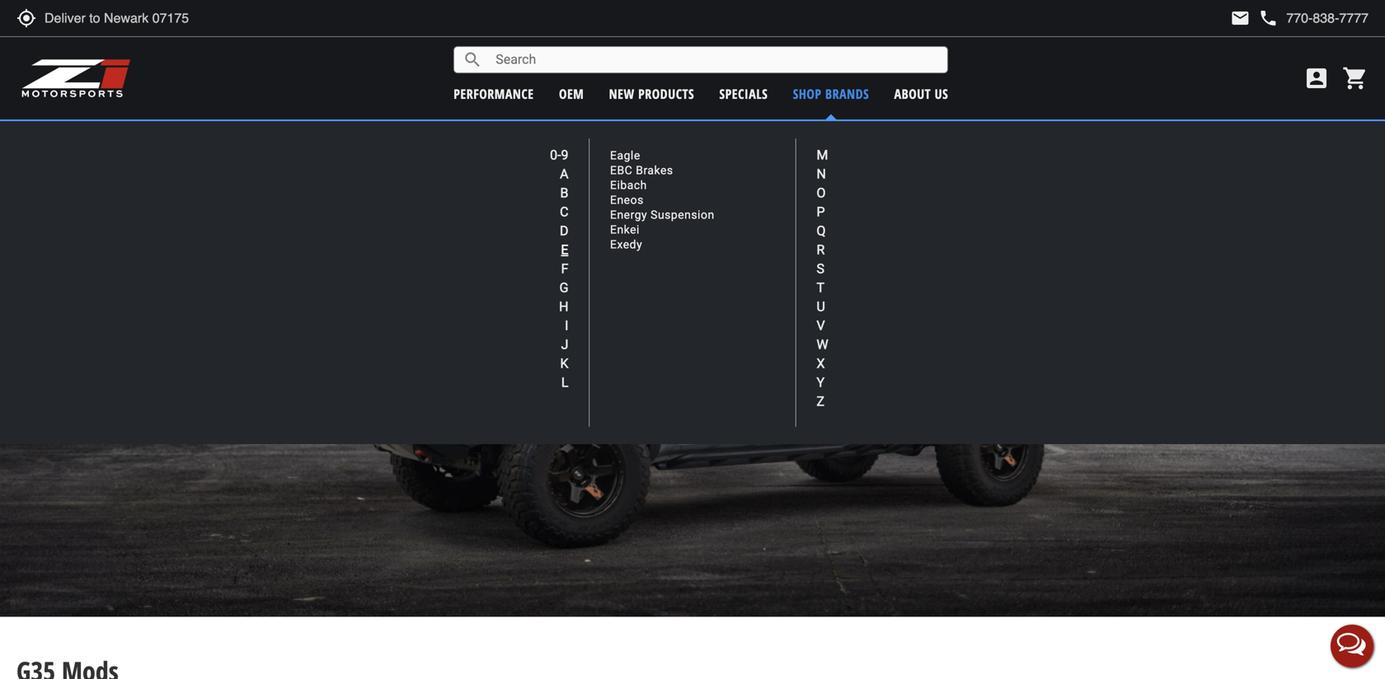 Task type: describe. For each thing, give the bounding box(es) containing it.
phone
[[1259, 8, 1279, 28]]

eibach
[[610, 178, 647, 192]]

performance link
[[454, 85, 534, 103]]

m n o p q r s t u v w x y z
[[817, 147, 829, 410]]

v
[[817, 318, 826, 334]]

about
[[895, 85, 931, 103]]

products
[[639, 85, 695, 103]]

e
[[561, 242, 569, 258]]

shopping_cart link
[[1339, 65, 1369, 92]]

(change
[[762, 128, 800, 144]]

eneos link
[[610, 193, 644, 207]]

u
[[817, 299, 826, 315]]

mail
[[1231, 8, 1251, 28]]

(change model)
[[762, 128, 836, 144]]

w
[[817, 337, 829, 353]]

oem
[[559, 85, 584, 103]]

s
[[817, 261, 825, 277]]

energy suspension link
[[610, 208, 715, 222]]

shop brands link
[[793, 85, 870, 103]]

p
[[817, 204, 825, 220]]

n
[[817, 166, 827, 182]]

eagle
[[610, 149, 641, 162]]

shop
[[793, 85, 822, 103]]

new
[[609, 85, 635, 103]]

phone link
[[1259, 8, 1369, 28]]

'tis the season spread some cheer with our massive selection of z1 products image
[[0, 0, 1386, 115]]

ebc
[[610, 164, 633, 177]]

m
[[817, 147, 829, 163]]

eneos
[[610, 193, 644, 207]]

h
[[559, 299, 569, 315]]

my_location
[[16, 8, 36, 28]]

shopping_cart
[[1343, 65, 1369, 92]]

f
[[562, 261, 569, 277]]

eagle link
[[610, 149, 641, 162]]

c
[[560, 204, 569, 220]]

9
[[561, 147, 569, 163]]

a
[[560, 166, 569, 182]]

eibach link
[[610, 178, 647, 192]]

mail phone
[[1231, 8, 1279, 28]]

exedy link
[[610, 238, 643, 251]]

g
[[560, 280, 569, 296]]

k
[[561, 356, 569, 372]]

account_box
[[1304, 65, 1331, 92]]

us
[[935, 85, 949, 103]]

win this truck shop now to get automatically entered image
[[0, 142, 1386, 618]]

eagle ebc brakes eibach eneos energy suspension enkei exedy
[[610, 149, 715, 251]]

about us link
[[895, 85, 949, 103]]

new products link
[[609, 85, 695, 103]]

ebc brakes link
[[610, 164, 674, 177]]



Task type: vqa. For each thing, say whether or not it's contained in the screenshot.
M N O P Q R S T U V W X Y Z
yes



Task type: locate. For each thing, give the bounding box(es) containing it.
q
[[817, 223, 826, 239]]

brakes
[[636, 164, 674, 177]]

Search search field
[[483, 47, 948, 73]]

d
[[560, 223, 569, 239]]

energy
[[610, 208, 648, 222]]

(change model) link
[[762, 128, 836, 144]]

x
[[817, 356, 825, 372]]

j
[[562, 337, 569, 353]]

0-9 a b c d e f g h i j k l
[[550, 147, 569, 391]]

shop brands
[[793, 85, 870, 103]]

account_box link
[[1300, 65, 1335, 92]]

brands
[[826, 85, 870, 103]]

z1 motorsports logo image
[[21, 58, 132, 99]]

exedy
[[610, 238, 643, 251]]

o
[[817, 185, 826, 201]]

y
[[817, 375, 825, 391]]

l
[[562, 375, 569, 391]]

t
[[817, 280, 825, 296]]

z
[[817, 394, 825, 410]]

suspension
[[651, 208, 715, 222]]

enkei link
[[610, 223, 640, 237]]

oem link
[[559, 85, 584, 103]]

r
[[817, 242, 825, 258]]

mail link
[[1231, 8, 1251, 28]]

new products
[[609, 85, 695, 103]]

search
[[463, 50, 483, 70]]

i
[[565, 318, 569, 334]]

specials link
[[720, 85, 768, 103]]

about us
[[895, 85, 949, 103]]

b
[[561, 185, 569, 201]]

performance
[[454, 85, 534, 103]]

specials
[[720, 85, 768, 103]]

0-
[[550, 147, 561, 163]]

model)
[[803, 128, 836, 144]]

enkei
[[610, 223, 640, 237]]



